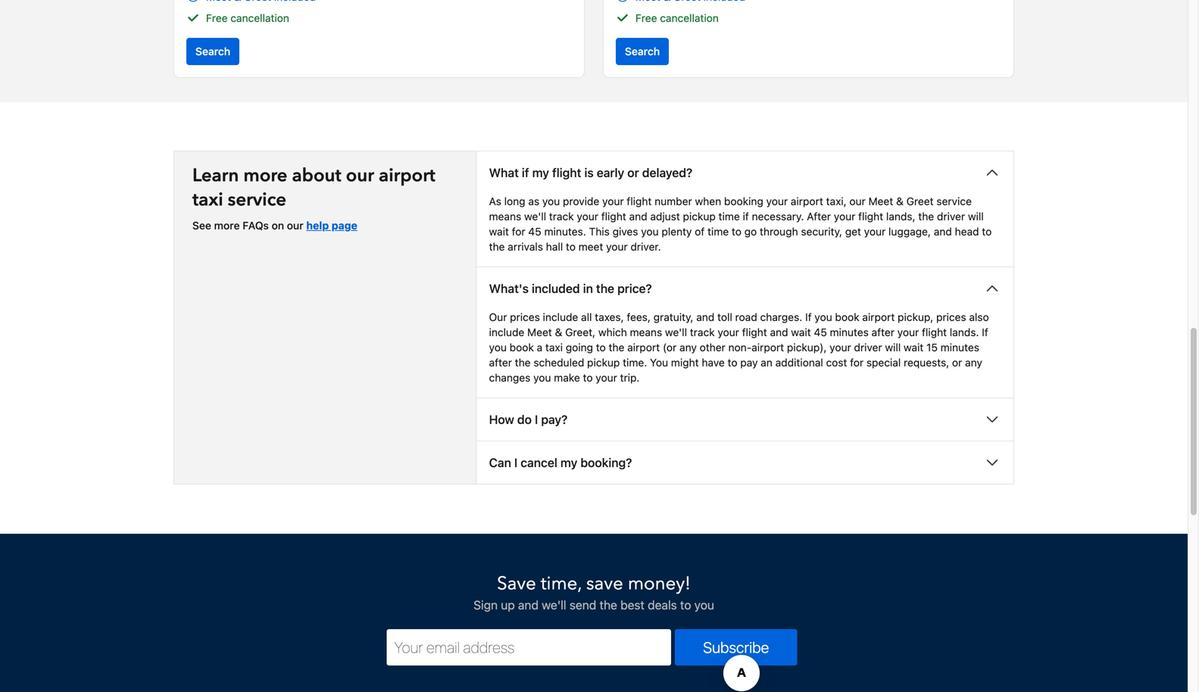 Task type: describe. For each thing, give the bounding box(es) containing it.
how
[[489, 413, 515, 427]]

my inside what if my flight is early or delayed? dropdown button
[[533, 166, 550, 180]]

booking
[[725, 195, 764, 208]]

save time, save money! sign up and we'll send the best deals to you
[[474, 572, 715, 613]]

0 vertical spatial time
[[719, 211, 740, 223]]

fees,
[[627, 311, 651, 324]]

an
[[761, 357, 773, 369]]

the down greet
[[919, 211, 935, 223]]

1 free from the left
[[206, 12, 228, 24]]

what's included in the price? button
[[477, 268, 1014, 310]]

gives
[[613, 226, 639, 238]]

do
[[518, 413, 532, 427]]

gratuity,
[[654, 311, 694, 324]]

when
[[695, 195, 722, 208]]

early
[[597, 166, 625, 180]]

minutes.
[[545, 226, 587, 238]]

luggage,
[[889, 226, 932, 238]]

the left arrivals
[[489, 241, 505, 253]]

your down taxi, at the right top
[[834, 211, 856, 223]]

hall
[[546, 241, 563, 253]]

changes
[[489, 372, 531, 384]]

of
[[695, 226, 705, 238]]

have
[[702, 357, 725, 369]]

as long as you provide your flight number when booking your airport taxi, our meet & greet service means we'll track your flight and adjust pickup time if necessary. after your flight lands, the driver will wait for 45 minutes. this gives you plenty of time to go through security, get your luggage, and head to the arrivals hall to meet your driver.
[[489, 195, 992, 253]]

(or
[[663, 342, 677, 354]]

go
[[745, 226, 757, 238]]

in
[[583, 282, 593, 296]]

0 horizontal spatial book
[[510, 342, 534, 354]]

page
[[332, 220, 358, 232]]

cost
[[827, 357, 848, 369]]

driver inside as long as you provide your flight number when booking your airport taxi, our meet & greet service means we'll track your flight and adjust pickup time if necessary. after your flight lands, the driver will wait for 45 minutes. this gives you plenty of time to go through security, get your luggage, and head to the arrivals hall to meet your driver.
[[938, 211, 966, 223]]

you right as
[[543, 195, 560, 208]]

subscribe
[[704, 639, 770, 657]]

will inside our prices include all taxes, fees, gratuity, and toll road charges. if you book airport pickup, prices also include meet & greet, which means we'll track your flight and wait 45 minutes after your flight lands. if you book a taxi going to the airport (or any other non-airport pickup), your driver will wait 15 minutes after the scheduled pickup time. you might have to pay an additional cost for special requests, or any changes you make to your trip.
[[886, 342, 901, 354]]

security,
[[801, 226, 843, 238]]

can i cancel my booking? button
[[477, 442, 1014, 485]]

adjust
[[651, 211, 681, 223]]

to left go
[[732, 226, 742, 238]]

1 horizontal spatial any
[[966, 357, 983, 369]]

0 vertical spatial include
[[543, 311, 579, 324]]

can i cancel my booking?
[[489, 456, 632, 470]]

save
[[497, 572, 537, 597]]

and inside save time, save money! sign up and we'll send the best deals to you
[[518, 599, 539, 613]]

1 vertical spatial if
[[983, 326, 989, 339]]

flight inside dropdown button
[[553, 166, 582, 180]]

sign
[[474, 599, 498, 613]]

faqs
[[243, 220, 269, 232]]

this
[[589, 226, 610, 238]]

special
[[867, 357, 901, 369]]

get
[[846, 226, 862, 238]]

service inside as long as you provide your flight number when booking your airport taxi, our meet & greet service means we'll track your flight and adjust pickup time if necessary. after your flight lands, the driver will wait for 45 minutes. this gives you plenty of time to go through security, get your luggage, and head to the arrivals hall to meet your driver.
[[937, 195, 972, 208]]

what's
[[489, 282, 529, 296]]

pay
[[741, 357, 758, 369]]

might
[[671, 357, 699, 369]]

0 horizontal spatial after
[[489, 357, 512, 369]]

included
[[532, 282, 580, 296]]

i inside dropdown button
[[535, 413, 538, 427]]

i inside 'dropdown button'
[[515, 456, 518, 470]]

what's included in the price?
[[489, 282, 652, 296]]

meet inside as long as you provide your flight number when booking your airport taxi, our meet & greet service means we'll track your flight and adjust pickup time if necessary. after your flight lands, the driver will wait for 45 minutes. this gives you plenty of time to go through security, get your luggage, and head to the arrivals hall to meet your driver.
[[869, 195, 894, 208]]

we'll inside save time, save money! sign up and we'll send the best deals to you
[[542, 599, 567, 613]]

is
[[585, 166, 594, 180]]

1 vertical spatial minutes
[[941, 342, 980, 354]]

pay?
[[541, 413, 568, 427]]

15
[[927, 342, 938, 354]]

airport inside as long as you provide your flight number when booking your airport taxi, our meet & greet service means we'll track your flight and adjust pickup time if necessary. after your flight lands, the driver will wait for 45 minutes. this gives you plenty of time to go through security, get your luggage, and head to the arrivals hall to meet your driver.
[[791, 195, 824, 208]]

send
[[570, 599, 597, 613]]

driver.
[[631, 241, 661, 253]]

what if my flight is early or delayed? element
[[477, 194, 1014, 267]]

time,
[[541, 572, 582, 597]]

long
[[505, 195, 526, 208]]

your up "cost"
[[830, 342, 852, 354]]

make
[[554, 372, 580, 384]]

1 prices from the left
[[510, 311, 540, 324]]

trip.
[[621, 372, 640, 384]]

taxes,
[[595, 311, 624, 324]]

our
[[489, 311, 507, 324]]

help page link
[[307, 220, 358, 232]]

1 cancellation from the left
[[231, 12, 289, 24]]

0 horizontal spatial more
[[214, 220, 240, 232]]

flight up 15
[[922, 326, 948, 339]]

1 horizontal spatial after
[[872, 326, 895, 339]]

as
[[489, 195, 502, 208]]

plenty
[[662, 226, 692, 238]]

necessary.
[[752, 211, 805, 223]]

all
[[581, 311, 592, 324]]

will inside as long as you provide your flight number when booking your airport taxi, our meet & greet service means we'll track your flight and adjust pickup time if necessary. after your flight lands, the driver will wait for 45 minutes. this gives you plenty of time to go through security, get your luggage, and head to the arrivals hall to meet your driver.
[[969, 211, 984, 223]]

to right head
[[983, 226, 992, 238]]

can
[[489, 456, 512, 470]]

subscribe button
[[675, 630, 798, 666]]

our prices include all taxes, fees, gratuity, and toll road charges. if you book airport pickup, prices also include meet & greet, which means we'll track your flight and wait 45 minutes after your flight lands. if you book a taxi going to the airport (or any other non-airport pickup), your driver will wait 15 minutes after the scheduled pickup time. you might have to pay an additional cost for special requests, or any changes you make to your trip.
[[489, 311, 990, 384]]

you up pickup),
[[815, 311, 833, 324]]

your down early
[[603, 195, 624, 208]]

road
[[736, 311, 758, 324]]

0 vertical spatial book
[[836, 311, 860, 324]]

you inside save time, save money! sign up and we'll send the best deals to you
[[695, 599, 715, 613]]

service inside learn more about our airport taxi service see more faqs on our help page
[[228, 188, 287, 213]]

0 horizontal spatial our
[[287, 220, 304, 232]]

other
[[700, 342, 726, 354]]

a
[[537, 342, 543, 354]]

1 vertical spatial include
[[489, 326, 525, 339]]

through
[[760, 226, 799, 238]]

greet
[[907, 195, 934, 208]]

number
[[655, 195, 693, 208]]

driver inside our prices include all taxes, fees, gratuity, and toll road charges. if you book airport pickup, prices also include meet & greet, which means we'll track your flight and wait 45 minutes after your flight lands. if you book a taxi going to the airport (or any other non-airport pickup), your driver will wait 15 minutes after the scheduled pickup time. you might have to pay an additional cost for special requests, or any changes you make to your trip.
[[855, 342, 883, 354]]

head
[[956, 226, 980, 238]]

pickup inside our prices include all taxes, fees, gratuity, and toll road charges. if you book airport pickup, prices also include meet & greet, which means we'll track your flight and wait 45 minutes after your flight lands. if you book a taxi going to the airport (or any other non-airport pickup), your driver will wait 15 minutes after the scheduled pickup time. you might have to pay an additional cost for special requests, or any changes you make to your trip.
[[588, 357, 620, 369]]

learn more about our airport taxi service see more faqs on our help page
[[193, 164, 436, 232]]

we'll inside our prices include all taxes, fees, gratuity, and toll road charges. if you book airport pickup, prices also include meet & greet, which means we'll track your flight and wait 45 minutes after your flight lands. if you book a taxi going to the airport (or any other non-airport pickup), your driver will wait 15 minutes after the scheduled pickup time. you might have to pay an additional cost for special requests, or any changes you make to your trip.
[[665, 326, 688, 339]]

going
[[566, 342, 593, 354]]

see
[[193, 220, 211, 232]]

you
[[650, 357, 669, 369]]

delayed?
[[643, 166, 693, 180]]

1 vertical spatial wait
[[792, 326, 812, 339]]

up
[[501, 599, 515, 613]]

scheduled
[[534, 357, 585, 369]]

what if my flight is early or delayed?
[[489, 166, 693, 180]]

the inside save time, save money! sign up and we'll send the best deals to you
[[600, 599, 618, 613]]

your down pickup,
[[898, 326, 920, 339]]

0 horizontal spatial if
[[806, 311, 812, 324]]

& inside as long as you provide your flight number when booking your airport taxi, our meet & greet service means we'll track your flight and adjust pickup time if necessary. after your flight lands, the driver will wait for 45 minutes. this gives you plenty of time to go through security, get your luggage, and head to the arrivals hall to meet your driver.
[[897, 195, 904, 208]]

and left head
[[934, 226, 953, 238]]

the down which
[[609, 342, 625, 354]]

we'll inside as long as you provide your flight number when booking your airport taxi, our meet & greet service means we'll track your flight and adjust pickup time if necessary. after your flight lands, the driver will wait for 45 minutes. this gives you plenty of time to go through security, get your luggage, and head to the arrivals hall to meet your driver.
[[525, 211, 547, 223]]

2 search from the left
[[625, 45, 660, 58]]

charges.
[[761, 311, 803, 324]]



Task type: vqa. For each thing, say whether or not it's contained in the screenshot.
the topmost "Cocksdorp"
no



Task type: locate. For each thing, give the bounding box(es) containing it.
flight
[[553, 166, 582, 180], [627, 195, 652, 208], [602, 211, 627, 223], [859, 211, 884, 223], [743, 326, 768, 339], [922, 326, 948, 339]]

wait left 15
[[904, 342, 924, 354]]

2 horizontal spatial our
[[850, 195, 866, 208]]

service up head
[[937, 195, 972, 208]]

our right about
[[346, 164, 374, 189]]

non-
[[729, 342, 752, 354]]

and down charges.
[[771, 326, 789, 339]]

book up "cost"
[[836, 311, 860, 324]]

or inside our prices include all taxes, fees, gratuity, and toll road charges. if you book airport pickup, prices also include meet & greet, which means we'll track your flight and wait 45 minutes after your flight lands. if you book a taxi going to the airport (or any other non-airport pickup), your driver will wait 15 minutes after the scheduled pickup time. you might have to pay an additional cost for special requests, or any changes you make to your trip.
[[953, 357, 963, 369]]

also
[[970, 311, 990, 324]]

& left 'greet,'
[[555, 326, 563, 339]]

0 horizontal spatial track
[[549, 211, 574, 223]]

on
[[272, 220, 284, 232]]

will
[[969, 211, 984, 223], [886, 342, 901, 354]]

1 vertical spatial means
[[630, 326, 663, 339]]

1 vertical spatial taxi
[[546, 342, 563, 354]]

meet
[[579, 241, 604, 253]]

1 search button from the left
[[186, 38, 240, 65]]

1 horizontal spatial include
[[543, 311, 579, 324]]

for inside as long as you provide your flight number when booking your airport taxi, our meet & greet service means we'll track your flight and adjust pickup time if necessary. after your flight lands, the driver will wait for 45 minutes. this gives you plenty of time to go through security, get your luggage, and head to the arrivals hall to meet your driver.
[[512, 226, 526, 238]]

lands,
[[887, 211, 916, 223]]

0 horizontal spatial service
[[228, 188, 287, 213]]

taxi inside our prices include all taxes, fees, gratuity, and toll road charges. if you book airport pickup, prices also include meet & greet, which means we'll track your flight and wait 45 minutes after your flight lands. if you book a taxi going to the airport (or any other non-airport pickup), your driver will wait 15 minutes after the scheduled pickup time. you might have to pay an additional cost for special requests, or any changes you make to your trip.
[[546, 342, 563, 354]]

pickup down going
[[588, 357, 620, 369]]

for up arrivals
[[512, 226, 526, 238]]

your down gives at the right top of page
[[606, 241, 628, 253]]

greet,
[[566, 326, 596, 339]]

money!
[[628, 572, 691, 597]]

0 vertical spatial minutes
[[830, 326, 869, 339]]

1 vertical spatial time
[[708, 226, 729, 238]]

45 inside as long as you provide your flight number when booking your airport taxi, our meet & greet service means we'll track your flight and adjust pickup time if necessary. after your flight lands, the driver will wait for 45 minutes. this gives you plenty of time to go through security, get your luggage, and head to the arrivals hall to meet your driver.
[[529, 226, 542, 238]]

45
[[529, 226, 542, 238], [814, 326, 828, 339]]

2 free from the left
[[636, 12, 658, 24]]

any
[[680, 342, 697, 354], [966, 357, 983, 369]]

1 vertical spatial we'll
[[665, 326, 688, 339]]

pickup,
[[898, 311, 934, 324]]

meet up the a
[[528, 326, 552, 339]]

our
[[346, 164, 374, 189], [850, 195, 866, 208], [287, 220, 304, 232]]

1 vertical spatial track
[[690, 326, 715, 339]]

1 horizontal spatial means
[[630, 326, 663, 339]]

search
[[196, 45, 231, 58], [625, 45, 660, 58]]

and
[[630, 211, 648, 223], [934, 226, 953, 238], [697, 311, 715, 324], [771, 326, 789, 339], [518, 599, 539, 613]]

1 horizontal spatial pickup
[[683, 211, 716, 223]]

track up minutes. on the left top of the page
[[549, 211, 574, 223]]

lands.
[[950, 326, 980, 339]]

you down our
[[489, 342, 507, 354]]

your up necessary.
[[767, 195, 788, 208]]

which
[[599, 326, 627, 339]]

you down scheduled
[[534, 372, 551, 384]]

pickup
[[683, 211, 716, 223], [588, 357, 620, 369]]

flight up gives at the right top of page
[[602, 211, 627, 223]]

0 vertical spatial 45
[[529, 226, 542, 238]]

prices right our
[[510, 311, 540, 324]]

provide
[[563, 195, 600, 208]]

1 horizontal spatial minutes
[[941, 342, 980, 354]]

booking?
[[581, 456, 632, 470]]

what
[[489, 166, 519, 180]]

Your email address email field
[[387, 630, 672, 666]]

flight up get
[[859, 211, 884, 223]]

more
[[244, 164, 288, 189], [214, 220, 240, 232]]

arrivals
[[508, 241, 543, 253]]

what if my flight is early or delayed? button
[[477, 152, 1014, 194]]

0 horizontal spatial wait
[[489, 226, 509, 238]]

1 horizontal spatial wait
[[792, 326, 812, 339]]

you right the deals
[[695, 599, 715, 613]]

flight up the adjust
[[627, 195, 652, 208]]

pickup inside as long as you provide your flight number when booking your airport taxi, our meet & greet service means we'll track your flight and adjust pickup time if necessary. after your flight lands, the driver will wait for 45 minutes. this gives you plenty of time to go through security, get your luggage, and head to the arrivals hall to meet your driver.
[[683, 211, 716, 223]]

to right the deals
[[681, 599, 692, 613]]

as
[[529, 195, 540, 208]]

1 vertical spatial driver
[[855, 342, 883, 354]]

means
[[489, 211, 522, 223], [630, 326, 663, 339]]

the up changes
[[515, 357, 531, 369]]

0 vertical spatial will
[[969, 211, 984, 223]]

minutes down lands.
[[941, 342, 980, 354]]

1 vertical spatial after
[[489, 357, 512, 369]]

45 up pickup),
[[814, 326, 828, 339]]

if right what
[[522, 166, 529, 180]]

45 inside our prices include all taxes, fees, gratuity, and toll road charges. if you book airport pickup, prices also include meet & greet, which means we'll track your flight and wait 45 minutes after your flight lands. if you book a taxi going to the airport (or any other non-airport pickup), your driver will wait 15 minutes after the scheduled pickup time. you might have to pay an additional cost for special requests, or any changes you make to your trip.
[[814, 326, 828, 339]]

the inside dropdown button
[[596, 282, 615, 296]]

flight down road
[[743, 326, 768, 339]]

1 vertical spatial will
[[886, 342, 901, 354]]

0 vertical spatial my
[[533, 166, 550, 180]]

0 horizontal spatial any
[[680, 342, 697, 354]]

& inside our prices include all taxes, fees, gratuity, and toll road charges. if you book airport pickup, prices also include meet & greet, which means we'll track your flight and wait 45 minutes after your flight lands. if you book a taxi going to the airport (or any other non-airport pickup), your driver will wait 15 minutes after the scheduled pickup time. you might have to pay an additional cost for special requests, or any changes you make to your trip.
[[555, 326, 563, 339]]

0 horizontal spatial minutes
[[830, 326, 869, 339]]

for inside our prices include all taxes, fees, gratuity, and toll road charges. if you book airport pickup, prices also include meet & greet, which means we'll track your flight and wait 45 minutes after your flight lands. if you book a taxi going to the airport (or any other non-airport pickup), your driver will wait 15 minutes after the scheduled pickup time. you might have to pay an additional cost for special requests, or any changes you make to your trip.
[[851, 357, 864, 369]]

after
[[872, 326, 895, 339], [489, 357, 512, 369]]

your right get
[[865, 226, 886, 238]]

search button
[[186, 38, 240, 65], [616, 38, 669, 65]]

0 horizontal spatial taxi
[[193, 188, 223, 213]]

1 horizontal spatial search
[[625, 45, 660, 58]]

1 horizontal spatial will
[[969, 211, 984, 223]]

time down the booking
[[719, 211, 740, 223]]

wait up arrivals
[[489, 226, 509, 238]]

1 free cancellation from the left
[[206, 12, 289, 24]]

0 vertical spatial any
[[680, 342, 697, 354]]

pickup up the of
[[683, 211, 716, 223]]

0 horizontal spatial &
[[555, 326, 563, 339]]

additional
[[776, 357, 824, 369]]

or right requests,
[[953, 357, 963, 369]]

driver
[[938, 211, 966, 223], [855, 342, 883, 354]]

0 horizontal spatial search button
[[186, 38, 240, 65]]

2 cancellation from the left
[[660, 12, 719, 24]]

we'll down as
[[525, 211, 547, 223]]

after up changes
[[489, 357, 512, 369]]

driver up head
[[938, 211, 966, 223]]

our inside as long as you provide your flight number when booking your airport taxi, our meet & greet service means we'll track your flight and adjust pickup time if necessary. after your flight lands, the driver will wait for 45 minutes. this gives you plenty of time to go through security, get your luggage, and head to the arrivals hall to meet your driver.
[[850, 195, 866, 208]]

0 horizontal spatial free
[[206, 12, 228, 24]]

means down long at the top of page
[[489, 211, 522, 223]]

0 vertical spatial after
[[872, 326, 895, 339]]

my right cancel
[[561, 456, 578, 470]]

1 vertical spatial if
[[743, 211, 749, 223]]

if inside what if my flight is early or delayed? dropdown button
[[522, 166, 529, 180]]

1 horizontal spatial search button
[[616, 38, 669, 65]]

time
[[719, 211, 740, 223], [708, 226, 729, 238]]

2 vertical spatial we'll
[[542, 599, 567, 613]]

if inside as long as you provide your flight number when booking your airport taxi, our meet & greet service means we'll track your flight and adjust pickup time if necessary. after your flight lands, the driver will wait for 45 minutes. this gives you plenty of time to go through security, get your luggage, and head to the arrivals hall to meet your driver.
[[743, 211, 749, 223]]

1 vertical spatial our
[[850, 195, 866, 208]]

my up as
[[533, 166, 550, 180]]

track
[[549, 211, 574, 223], [690, 326, 715, 339]]

if down the booking
[[743, 211, 749, 223]]

for right "cost"
[[851, 357, 864, 369]]

any up the might
[[680, 342, 697, 354]]

1 vertical spatial or
[[953, 357, 963, 369]]

1 vertical spatial meet
[[528, 326, 552, 339]]

0 vertical spatial more
[[244, 164, 288, 189]]

1 horizontal spatial meet
[[869, 195, 894, 208]]

taxi,
[[827, 195, 847, 208]]

include up 'greet,'
[[543, 311, 579, 324]]

1 vertical spatial for
[[851, 357, 864, 369]]

include
[[543, 311, 579, 324], [489, 326, 525, 339]]

book left the a
[[510, 342, 534, 354]]

we'll
[[525, 211, 547, 223], [665, 326, 688, 339], [542, 599, 567, 613]]

meet inside our prices include all taxes, fees, gratuity, and toll road charges. if you book airport pickup, prices also include meet & greet, which means we'll track your flight and wait 45 minutes after your flight lands. if you book a taxi going to the airport (or any other non-airport pickup), your driver will wait 15 minutes after the scheduled pickup time. you might have to pay an additional cost for special requests, or any changes you make to your trip.
[[528, 326, 552, 339]]

0 vertical spatial meet
[[869, 195, 894, 208]]

you up driver.
[[641, 226, 659, 238]]

taxi inside learn more about our airport taxi service see more faqs on our help page
[[193, 188, 223, 213]]

2 horizontal spatial wait
[[904, 342, 924, 354]]

0 vertical spatial &
[[897, 195, 904, 208]]

0 horizontal spatial i
[[515, 456, 518, 470]]

0 horizontal spatial or
[[628, 166, 640, 180]]

0 vertical spatial for
[[512, 226, 526, 238]]

1 vertical spatial &
[[555, 326, 563, 339]]

1 vertical spatial any
[[966, 357, 983, 369]]

1 vertical spatial more
[[214, 220, 240, 232]]

wait up pickup),
[[792, 326, 812, 339]]

include down our
[[489, 326, 525, 339]]

to
[[732, 226, 742, 238], [983, 226, 992, 238], [566, 241, 576, 253], [596, 342, 606, 354], [728, 357, 738, 369], [583, 372, 593, 384], [681, 599, 692, 613]]

1 horizontal spatial or
[[953, 357, 963, 369]]

2 free cancellation from the left
[[636, 12, 719, 24]]

1 horizontal spatial if
[[983, 326, 989, 339]]

track inside our prices include all taxes, fees, gratuity, and toll road charges. if you book airport pickup, prices also include meet & greet, which means we'll track your flight and wait 45 minutes after your flight lands. if you book a taxi going to the airport (or any other non-airport pickup), your driver will wait 15 minutes after the scheduled pickup time. you might have to pay an additional cost for special requests, or any changes you make to your trip.
[[690, 326, 715, 339]]

1 horizontal spatial cancellation
[[660, 12, 719, 24]]

about
[[292, 164, 342, 189]]

wait inside as long as you provide your flight number when booking your airport taxi, our meet & greet service means we'll track your flight and adjust pickup time if necessary. after your flight lands, the driver will wait for 45 minutes. this gives you plenty of time to go through security, get your luggage, and head to the arrivals hall to meet your driver.
[[489, 226, 509, 238]]

1 horizontal spatial driver
[[938, 211, 966, 223]]

track up the other
[[690, 326, 715, 339]]

1 horizontal spatial for
[[851, 357, 864, 369]]

help
[[307, 220, 329, 232]]

deals
[[648, 599, 677, 613]]

0 horizontal spatial free cancellation
[[206, 12, 289, 24]]

0 horizontal spatial if
[[522, 166, 529, 180]]

and left toll
[[697, 311, 715, 324]]

after up special
[[872, 326, 895, 339]]

after
[[807, 211, 832, 223]]

1 vertical spatial 45
[[814, 326, 828, 339]]

if right charges.
[[806, 311, 812, 324]]

your down provide
[[577, 211, 599, 223]]

toll
[[718, 311, 733, 324]]

we'll down time,
[[542, 599, 567, 613]]

1 horizontal spatial our
[[346, 164, 374, 189]]

any down lands.
[[966, 357, 983, 369]]

our right taxi, at the right top
[[850, 195, 866, 208]]

0 vertical spatial track
[[549, 211, 574, 223]]

taxi up see
[[193, 188, 223, 213]]

your
[[603, 195, 624, 208], [767, 195, 788, 208], [577, 211, 599, 223], [834, 211, 856, 223], [865, 226, 886, 238], [606, 241, 628, 253], [718, 326, 740, 339], [898, 326, 920, 339], [830, 342, 852, 354], [596, 372, 618, 384]]

free cancellation
[[206, 12, 289, 24], [636, 12, 719, 24]]

requests,
[[904, 357, 950, 369]]

0 horizontal spatial meet
[[528, 326, 552, 339]]

1 horizontal spatial if
[[743, 211, 749, 223]]

will up head
[[969, 211, 984, 223]]

track inside as long as you provide your flight number when booking your airport taxi, our meet & greet service means we'll track your flight and adjust pickup time if necessary. after your flight lands, the driver will wait for 45 minutes. this gives you plenty of time to go through security, get your luggage, and head to the arrivals hall to meet your driver.
[[549, 211, 574, 223]]

to down minutes. on the left top of the page
[[566, 241, 576, 253]]

time right the of
[[708, 226, 729, 238]]

the down the save
[[600, 599, 618, 613]]

1 horizontal spatial free
[[636, 12, 658, 24]]

the right in
[[596, 282, 615, 296]]

0 vertical spatial taxi
[[193, 188, 223, 213]]

1 horizontal spatial free cancellation
[[636, 12, 719, 24]]

taxi
[[193, 188, 223, 213], [546, 342, 563, 354]]

means inside as long as you provide your flight number when booking your airport taxi, our meet & greet service means we'll track your flight and adjust pickup time if necessary. after your flight lands, the driver will wait for 45 minutes. this gives you plenty of time to go through security, get your luggage, and head to the arrivals hall to meet your driver.
[[489, 211, 522, 223]]

1 horizontal spatial i
[[535, 413, 538, 427]]

0 vertical spatial our
[[346, 164, 374, 189]]

your left trip.
[[596, 372, 618, 384]]

0 horizontal spatial means
[[489, 211, 522, 223]]

i right do
[[535, 413, 538, 427]]

will up special
[[886, 342, 901, 354]]

airport inside learn more about our airport taxi service see more faqs on our help page
[[379, 164, 436, 189]]

or right early
[[628, 166, 640, 180]]

0 vertical spatial i
[[535, 413, 538, 427]]

to inside save time, save money! sign up and we'll send the best deals to you
[[681, 599, 692, 613]]

best
[[621, 599, 645, 613]]

your down toll
[[718, 326, 740, 339]]

to left pay
[[728, 357, 738, 369]]

1 horizontal spatial track
[[690, 326, 715, 339]]

service
[[228, 188, 287, 213], [937, 195, 972, 208]]

meet
[[869, 195, 894, 208], [528, 326, 552, 339]]

meet up lands,
[[869, 195, 894, 208]]

how do i pay?
[[489, 413, 568, 427]]

0 horizontal spatial for
[[512, 226, 526, 238]]

and up gives at the right top of page
[[630, 211, 648, 223]]

time.
[[623, 357, 648, 369]]

or inside dropdown button
[[628, 166, 640, 180]]

1 horizontal spatial prices
[[937, 311, 967, 324]]

pickup),
[[788, 342, 827, 354]]

our right on
[[287, 220, 304, 232]]

means inside our prices include all taxes, fees, gratuity, and toll road charges. if you book airport pickup, prices also include meet & greet, which means we'll track your flight and wait 45 minutes after your flight lands. if you book a taxi going to the airport (or any other non-airport pickup), your driver will wait 15 minutes after the scheduled pickup time. you might have to pay an additional cost for special requests, or any changes you make to your trip.
[[630, 326, 663, 339]]

1 horizontal spatial service
[[937, 195, 972, 208]]

driver up special
[[855, 342, 883, 354]]

more right the learn
[[244, 164, 288, 189]]

price?
[[618, 282, 652, 296]]

means down fees,
[[630, 326, 663, 339]]

2 vertical spatial our
[[287, 220, 304, 232]]

1 search from the left
[[196, 45, 231, 58]]

minutes up "cost"
[[830, 326, 869, 339]]

0 vertical spatial if
[[522, 166, 529, 180]]

0 horizontal spatial search
[[196, 45, 231, 58]]

we'll down gratuity,
[[665, 326, 688, 339]]

2 vertical spatial wait
[[904, 342, 924, 354]]

1 horizontal spatial book
[[836, 311, 860, 324]]

0 vertical spatial or
[[628, 166, 640, 180]]

1 vertical spatial pickup
[[588, 357, 620, 369]]

if down also on the top of the page
[[983, 326, 989, 339]]

& up lands,
[[897, 195, 904, 208]]

i right can
[[515, 456, 518, 470]]

2 prices from the left
[[937, 311, 967, 324]]

&
[[897, 195, 904, 208], [555, 326, 563, 339]]

0 horizontal spatial prices
[[510, 311, 540, 324]]

book
[[836, 311, 860, 324], [510, 342, 534, 354]]

2 search button from the left
[[616, 38, 669, 65]]

the
[[919, 211, 935, 223], [489, 241, 505, 253], [596, 282, 615, 296], [609, 342, 625, 354], [515, 357, 531, 369], [600, 599, 618, 613]]

1 vertical spatial book
[[510, 342, 534, 354]]

minutes
[[830, 326, 869, 339], [941, 342, 980, 354]]

more right see
[[214, 220, 240, 232]]

my inside can i cancel my booking? 'dropdown button'
[[561, 456, 578, 470]]

1 horizontal spatial 45
[[814, 326, 828, 339]]

0 horizontal spatial 45
[[529, 226, 542, 238]]

0 horizontal spatial include
[[489, 326, 525, 339]]

my
[[533, 166, 550, 180], [561, 456, 578, 470]]

to right the make
[[583, 372, 593, 384]]

prices up lands.
[[937, 311, 967, 324]]

cancel
[[521, 456, 558, 470]]

1 horizontal spatial more
[[244, 164, 288, 189]]

service up the faqs at left
[[228, 188, 287, 213]]

and right up
[[518, 599, 539, 613]]

0 horizontal spatial pickup
[[588, 357, 620, 369]]

what's included in the price? element
[[477, 310, 1014, 398]]

flight left 'is'
[[553, 166, 582, 180]]

taxi right the a
[[546, 342, 563, 354]]

0 vertical spatial pickup
[[683, 211, 716, 223]]

to down which
[[596, 342, 606, 354]]

save
[[587, 572, 624, 597]]

0 vertical spatial if
[[806, 311, 812, 324]]

45 up arrivals
[[529, 226, 542, 238]]



